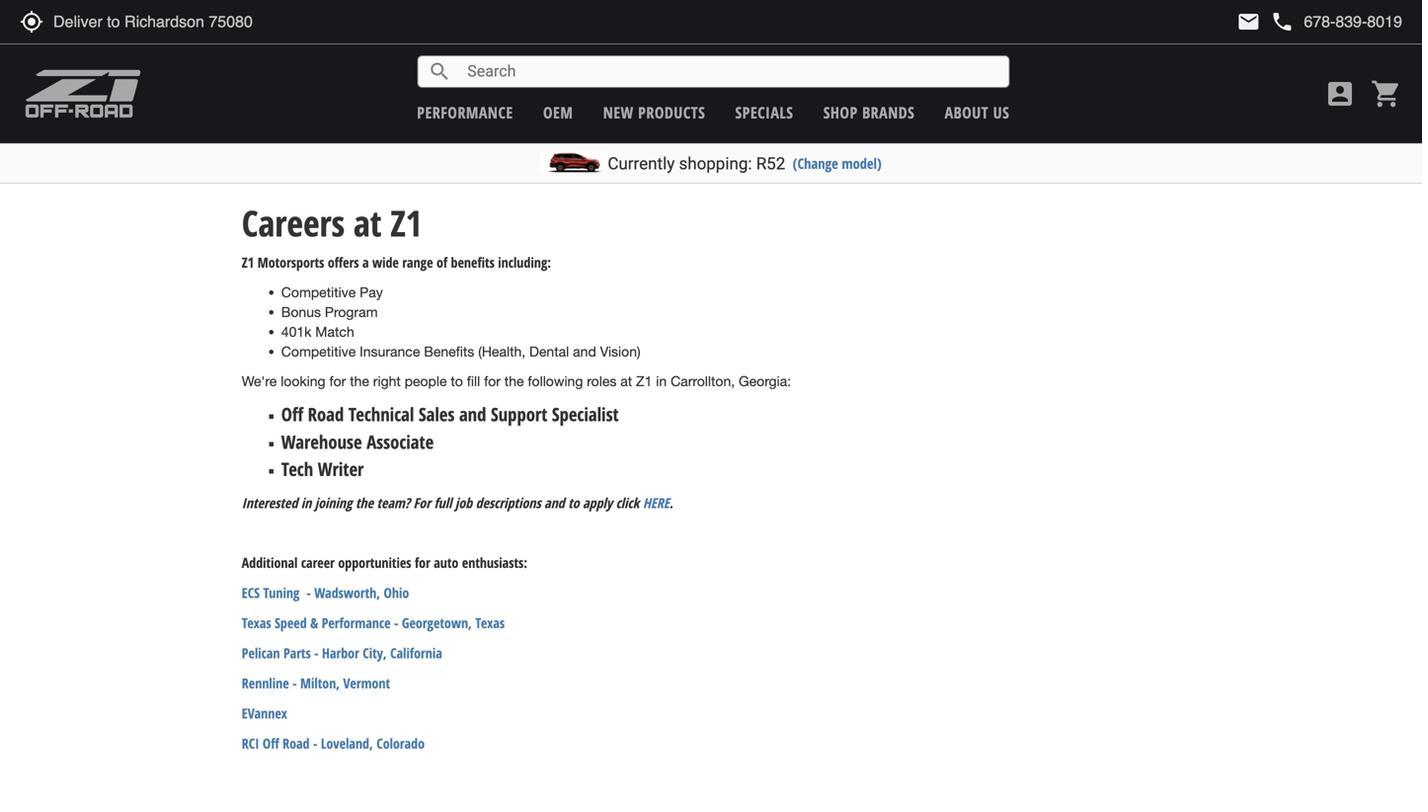 Task type: locate. For each thing, give the bounding box(es) containing it.
in left carrollton,
[[656, 373, 667, 389]]

and up "roles"
[[573, 343, 596, 360]]

the for for
[[356, 493, 373, 512]]

new products
[[603, 102, 706, 123]]

mail phone
[[1237, 10, 1294, 34]]

specials
[[735, 102, 794, 123]]

at up a
[[354, 199, 382, 247]]

opportunities
[[338, 553, 411, 572]]

0 horizontal spatial at
[[354, 199, 382, 247]]

rci off road - loveland, colorado
[[242, 734, 425, 753]]

careers
[[242, 199, 345, 247]]

1 horizontal spatial z1
[[391, 199, 422, 247]]

1 horizontal spatial and
[[544, 493, 565, 512]]

bonus
[[281, 304, 321, 320]]

shop
[[824, 102, 858, 123]]

milton,
[[300, 674, 340, 693]]

to left apply
[[568, 493, 580, 512]]

for left the auto
[[415, 553, 430, 572]]

1 horizontal spatial to
[[568, 493, 580, 512]]

0 vertical spatial at
[[354, 199, 382, 247]]

2 horizontal spatial and
[[573, 343, 596, 360]]

1 vertical spatial and
[[459, 402, 486, 427]]

here
[[643, 493, 670, 512]]

texas speed & performance - georgetown, texas link
[[242, 614, 505, 632]]

off down looking
[[281, 402, 303, 427]]

for right fill
[[484, 373, 501, 389]]

0 horizontal spatial off
[[263, 734, 279, 753]]

competitive
[[281, 284, 356, 300], [281, 343, 356, 360]]

additional
[[242, 553, 298, 572]]

tuning
[[263, 583, 300, 602]]

pelican parts - harbor city, california link
[[242, 644, 442, 662]]

at inside careers at z1 z1 motorsports offers a wide range of benefits including:
[[354, 199, 382, 247]]

0 vertical spatial competitive
[[281, 284, 356, 300]]

off
[[281, 402, 303, 427], [263, 734, 279, 753]]

currently shopping: r52 (change model)
[[608, 154, 882, 173]]

0 vertical spatial to
[[451, 373, 463, 389]]

0 horizontal spatial in
[[301, 493, 312, 512]]

2 vertical spatial z1
[[636, 373, 652, 389]]

georgetown,
[[402, 614, 472, 632]]

shopping_cart link
[[1366, 78, 1403, 110]]

range
[[402, 253, 433, 272]]

people
[[405, 373, 447, 389]]

1 vertical spatial z1
[[242, 253, 254, 272]]

0 horizontal spatial texas
[[242, 614, 271, 632]]

in left joining
[[301, 493, 312, 512]]

0 vertical spatial road
[[308, 402, 344, 427]]

and inside off road technical sales and support specialist warehouse associate tech writer
[[459, 402, 486, 427]]

texas up pelican
[[242, 614, 271, 632]]

benefits
[[451, 253, 495, 272]]

brands
[[862, 102, 915, 123]]

road down evannex on the left of the page
[[283, 734, 310, 753]]

descriptions
[[476, 493, 541, 512]]

new products link
[[603, 102, 706, 123]]

at right "roles"
[[621, 373, 632, 389]]

to left fill
[[451, 373, 463, 389]]

the
[[350, 373, 369, 389], [505, 373, 524, 389], [356, 493, 373, 512]]

1 horizontal spatial for
[[415, 553, 430, 572]]

0 horizontal spatial z1
[[242, 253, 254, 272]]

the left right on the top left
[[350, 373, 369, 389]]

the left team?
[[356, 493, 373, 512]]

and left apply
[[544, 493, 565, 512]]

2 horizontal spatial z1
[[636, 373, 652, 389]]

the down '(health,' on the top of the page
[[505, 373, 524, 389]]

tech
[[281, 456, 313, 481]]

1 horizontal spatial at
[[621, 373, 632, 389]]

0 horizontal spatial for
[[329, 373, 346, 389]]

evannex link
[[242, 704, 287, 723]]

program
[[325, 304, 378, 320]]

2 vertical spatial and
[[544, 493, 565, 512]]

pelican parts - harbor city, california
[[242, 644, 442, 662]]

competitive up "bonus"
[[281, 284, 356, 300]]

0 vertical spatial z1
[[391, 199, 422, 247]]

benefits
[[424, 343, 474, 360]]

texas right georgetown,
[[475, 614, 505, 632]]

z1
[[391, 199, 422, 247], [242, 253, 254, 272], [636, 373, 652, 389]]

road up warehouse
[[308, 402, 344, 427]]

about us
[[945, 102, 1010, 123]]

job
[[455, 493, 472, 512]]

right
[[373, 373, 401, 389]]

off road technical sales and support specialist warehouse associate tech writer
[[281, 402, 619, 481]]

for right looking
[[329, 373, 346, 389]]

rennline - milton, vermont link
[[242, 674, 390, 693]]

specials link
[[735, 102, 794, 123]]

rennline
[[242, 674, 289, 693]]

0 horizontal spatial and
[[459, 402, 486, 427]]

Search search field
[[452, 56, 1009, 87]]

1 vertical spatial at
[[621, 373, 632, 389]]

california
[[390, 644, 442, 662]]

oem
[[543, 102, 573, 123]]

0 horizontal spatial to
[[451, 373, 463, 389]]

1 horizontal spatial texas
[[475, 614, 505, 632]]

0 vertical spatial in
[[656, 373, 667, 389]]

texas
[[242, 614, 271, 632], [475, 614, 505, 632]]

click
[[616, 493, 639, 512]]

to
[[451, 373, 463, 389], [568, 493, 580, 512]]

for
[[414, 493, 431, 512]]

z1 up range
[[391, 199, 422, 247]]

0 vertical spatial off
[[281, 402, 303, 427]]

and down fill
[[459, 402, 486, 427]]

(change
[[793, 154, 838, 173]]

writer
[[318, 456, 364, 481]]

off right rci
[[263, 734, 279, 753]]

1 texas from the left
[[242, 614, 271, 632]]

about us link
[[945, 102, 1010, 123]]

z1 left motorsports
[[242, 253, 254, 272]]

at
[[354, 199, 382, 247], [621, 373, 632, 389]]

pay
[[360, 284, 383, 300]]

interested
[[242, 493, 298, 512]]

1 vertical spatial competitive
[[281, 343, 356, 360]]

1 horizontal spatial off
[[281, 402, 303, 427]]

z1 motorsports logo image
[[25, 69, 142, 119]]

2 competitive from the top
[[281, 343, 356, 360]]

competitive down match
[[281, 343, 356, 360]]

- left the 'loveland,'
[[313, 734, 317, 753]]

associate
[[367, 429, 434, 454]]

match
[[315, 324, 354, 340]]

we're
[[242, 373, 277, 389]]

0 vertical spatial and
[[573, 343, 596, 360]]

specialist
[[552, 402, 619, 427]]

- right 'parts'
[[314, 644, 319, 662]]

1 vertical spatial in
[[301, 493, 312, 512]]

z1 down vision)
[[636, 373, 652, 389]]

vision)
[[600, 343, 641, 360]]

auto
[[434, 553, 459, 572]]



Task type: describe. For each thing, give the bounding box(es) containing it.
wide
[[372, 253, 399, 272]]

support
[[491, 402, 548, 427]]

warehouse
[[281, 429, 362, 454]]

parts
[[283, 644, 311, 662]]

1 horizontal spatial in
[[656, 373, 667, 389]]

motorsports
[[258, 253, 324, 272]]

insurance
[[360, 343, 420, 360]]

technical
[[349, 402, 414, 427]]

city,
[[363, 644, 387, 662]]

road inside off road technical sales and support specialist warehouse associate tech writer
[[308, 402, 344, 427]]

2 horizontal spatial for
[[484, 373, 501, 389]]

we're looking for the right people to fill for the following roles at z1 in carrollton, georgia:
[[242, 373, 791, 389]]

- left milton,
[[293, 674, 297, 693]]

rennline - milton, vermont
[[242, 674, 390, 693]]

1 vertical spatial to
[[568, 493, 580, 512]]

team?
[[377, 493, 410, 512]]

1 vertical spatial off
[[263, 734, 279, 753]]

sales
[[419, 402, 455, 427]]

search
[[428, 60, 452, 83]]

currently
[[608, 154, 675, 173]]

&
[[310, 614, 318, 632]]

- down ohio
[[394, 614, 399, 632]]

a
[[363, 253, 369, 272]]

1 vertical spatial road
[[283, 734, 310, 753]]

model)
[[842, 154, 882, 173]]

colorado
[[377, 734, 425, 753]]

career
[[301, 553, 335, 572]]

phone link
[[1271, 10, 1403, 34]]

ohio
[[384, 583, 409, 602]]

competitive pay bonus program 401k match competitive insurance benefits (health, dental and vision)
[[281, 284, 641, 360]]

georgia:
[[739, 373, 791, 389]]

shopping_cart
[[1371, 78, 1403, 110]]

shop brands link
[[824, 102, 915, 123]]

performance
[[417, 102, 513, 123]]

vermont
[[343, 674, 390, 693]]

offers
[[328, 253, 359, 272]]

evannex
[[242, 704, 287, 723]]

about
[[945, 102, 989, 123]]

my_location
[[20, 10, 43, 34]]

r52
[[756, 154, 786, 173]]

enthusiasts:
[[462, 553, 528, 572]]

following
[[528, 373, 583, 389]]

speed
[[275, 614, 307, 632]]

and inside competitive pay bonus program 401k match competitive insurance benefits (health, dental and vision)
[[573, 343, 596, 360]]

off inside off road technical sales and support specialist warehouse associate tech writer
[[281, 402, 303, 427]]

products
[[638, 102, 706, 123]]

new
[[603, 102, 634, 123]]

interested in joining the team? for full job descriptions and to apply click here .
[[242, 493, 677, 512]]

fill
[[467, 373, 480, 389]]

including:
[[498, 253, 551, 272]]

roles
[[587, 373, 617, 389]]

account_box
[[1325, 78, 1356, 110]]

rci off road - loveland, colorado link
[[242, 734, 425, 753]]

texas speed & performance - georgetown, texas
[[242, 614, 505, 632]]

ecs tuning  - wadsworth, ohio link
[[242, 583, 409, 602]]

2 texas from the left
[[475, 614, 505, 632]]

carrollton,
[[671, 373, 735, 389]]

careers at z1 z1 motorsports offers a wide range of benefits including:
[[242, 199, 551, 272]]

wadsworth,
[[314, 583, 380, 602]]

loveland,
[[321, 734, 373, 753]]

dental
[[530, 343, 569, 360]]

(health,
[[478, 343, 526, 360]]

joining
[[315, 493, 352, 512]]

ecs tuning  - wadsworth, ohio
[[242, 583, 409, 602]]

the for people
[[350, 373, 369, 389]]

rci
[[242, 734, 259, 753]]

of
[[437, 253, 448, 272]]

pelican
[[242, 644, 280, 662]]

here link
[[643, 493, 670, 512]]

phone
[[1271, 10, 1294, 34]]

apply
[[583, 493, 613, 512]]

(change model) link
[[793, 154, 882, 173]]

performance
[[322, 614, 391, 632]]

.
[[670, 493, 673, 512]]

harbor
[[322, 644, 359, 662]]

shop brands
[[824, 102, 915, 123]]

ecs
[[242, 583, 260, 602]]

1 competitive from the top
[[281, 284, 356, 300]]



Task type: vqa. For each thing, say whether or not it's contained in the screenshot.
team?
yes



